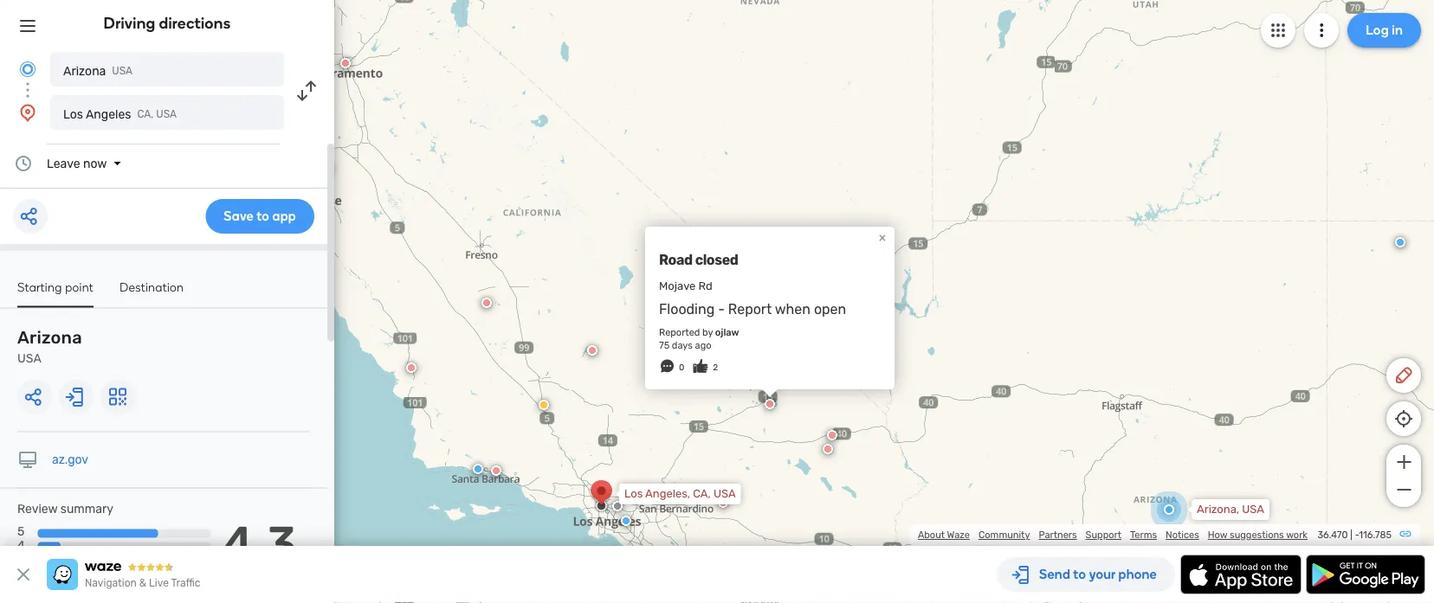 Task type: locate. For each thing, give the bounding box(es) containing it.
live
[[149, 578, 169, 590]]

destination button
[[120, 280, 184, 306]]

arizona, usa
[[1197, 503, 1264, 517]]

- right |
[[1355, 530, 1359, 541]]

usa right angeles,
[[714, 488, 736, 501]]

1 horizontal spatial -
[[1355, 530, 1359, 541]]

arizona
[[63, 64, 106, 78], [17, 328, 82, 348]]

leave
[[47, 156, 80, 171]]

hazard image
[[539, 400, 549, 410]]

report
[[728, 301, 772, 318]]

0 vertical spatial los
[[63, 107, 83, 121]]

how suggestions work link
[[1208, 530, 1308, 541]]

ca, right the angeles
[[137, 108, 154, 120]]

0 vertical spatial -
[[718, 301, 725, 318]]

5
[[17, 525, 25, 539]]

los for angeles,
[[624, 488, 643, 501]]

4
[[17, 539, 25, 553]]

az.gov link
[[52, 453, 88, 467]]

arizona usa
[[63, 64, 133, 78], [17, 328, 82, 366]]

1 vertical spatial arizona usa
[[17, 328, 82, 366]]

days
[[672, 339, 693, 351]]

driving
[[104, 14, 155, 32]]

|
[[1350, 530, 1353, 541]]

usa up the 'suggestions'
[[1242, 503, 1264, 517]]

police image
[[1395, 237, 1406, 248], [473, 464, 483, 475]]

traffic
[[171, 578, 200, 590]]

point
[[65, 280, 94, 294]]

navigation & live traffic
[[85, 578, 200, 590]]

starting point button
[[17, 280, 94, 308]]

los angeles ca, usa
[[63, 107, 177, 121]]

ca, inside los angeles ca, usa
[[137, 108, 154, 120]]

starting
[[17, 280, 62, 294]]

ca, right angeles,
[[693, 488, 711, 501]]

los left the angeles
[[63, 107, 83, 121]]

1 vertical spatial ca,
[[693, 488, 711, 501]]

rd
[[698, 280, 713, 293]]

driving directions
[[104, 14, 231, 32]]

0 vertical spatial arizona usa
[[63, 64, 133, 78]]

about
[[918, 530, 945, 541]]

los for angeles
[[63, 107, 83, 121]]

los
[[63, 107, 83, 121], [624, 488, 643, 501]]

pencil image
[[1393, 365, 1414, 386]]

1 horizontal spatial ca,
[[693, 488, 711, 501]]

ca, for angeles
[[137, 108, 154, 120]]

1 horizontal spatial los
[[624, 488, 643, 501]]

work
[[1286, 530, 1308, 541]]

arizona usa down starting point button
[[17, 328, 82, 366]]

-
[[718, 301, 725, 318], [1355, 530, 1359, 541]]

usa right the angeles
[[156, 108, 177, 120]]

arizona down starting point button
[[17, 328, 82, 348]]

arizona up the angeles
[[63, 64, 106, 78]]

1 horizontal spatial police image
[[1395, 237, 1406, 248]]

- up ojlaw on the bottom of the page
[[718, 301, 725, 318]]

partners
[[1039, 530, 1077, 541]]

usa
[[112, 65, 133, 77], [156, 108, 177, 120], [17, 352, 41, 366], [714, 488, 736, 501], [1242, 503, 1264, 517]]

&
[[139, 578, 146, 590]]

los up police icon
[[624, 488, 643, 501]]

about waze link
[[918, 530, 970, 541]]

usa down starting point button
[[17, 352, 41, 366]]

0 horizontal spatial -
[[718, 301, 725, 318]]

road closed image
[[340, 58, 351, 68], [482, 298, 492, 308], [587, 346, 598, 356], [827, 430, 837, 441], [823, 444, 833, 455], [491, 466, 501, 476], [718, 498, 728, 508]]

1 vertical spatial police image
[[473, 464, 483, 475]]

support link
[[1086, 530, 1122, 541]]

arizona,
[[1197, 503, 1239, 517]]

az.gov
[[52, 453, 88, 467]]

terms link
[[1130, 530, 1157, 541]]

arizona usa up the angeles
[[63, 64, 133, 78]]

current location image
[[17, 59, 38, 80]]

destination
[[120, 280, 184, 294]]

angeles,
[[645, 488, 690, 501]]

ago
[[695, 339, 711, 351]]

0 horizontal spatial ca,
[[137, 108, 154, 120]]

closed
[[695, 251, 738, 268]]

navigation
[[85, 578, 137, 590]]

ca,
[[137, 108, 154, 120], [693, 488, 711, 501]]

1 vertical spatial los
[[624, 488, 643, 501]]

x image
[[13, 565, 34, 585]]

0 vertical spatial ca,
[[137, 108, 154, 120]]

0 horizontal spatial los
[[63, 107, 83, 121]]



Task type: vqa. For each thing, say whether or not it's contained in the screenshot.
Zoom In image
yes



Task type: describe. For each thing, give the bounding box(es) containing it.
0
[[679, 362, 684, 373]]

2
[[713, 362, 718, 373]]

75
[[659, 339, 670, 351]]

location image
[[17, 102, 38, 123]]

link image
[[1399, 527, 1412, 541]]

road closed image
[[406, 363, 417, 373]]

los angeles, ca, usa
[[624, 488, 736, 501]]

open
[[814, 301, 846, 318]]

- inside mojave rd flooding - report when open reported by ojlaw 75 days ago
[[718, 301, 725, 318]]

waze
[[947, 530, 970, 541]]

directions
[[159, 14, 231, 32]]

ca, for angeles,
[[693, 488, 711, 501]]

terms
[[1130, 530, 1157, 541]]

angeles
[[86, 107, 131, 121]]

suggestions
[[1230, 530, 1284, 541]]

5 4
[[17, 525, 25, 553]]

116.785
[[1359, 530, 1392, 541]]

leave now
[[47, 156, 107, 171]]

36.470
[[1318, 530, 1348, 541]]

usa inside los angeles ca, usa
[[156, 108, 177, 120]]

reported
[[659, 326, 700, 338]]

police image
[[621, 516, 631, 527]]

zoom in image
[[1393, 452, 1415, 473]]

× link
[[875, 229, 890, 246]]

notices
[[1166, 530, 1199, 541]]

partners link
[[1039, 530, 1077, 541]]

community
[[979, 530, 1030, 541]]

mojave
[[659, 280, 696, 293]]

4.3
[[222, 515, 297, 573]]

review summary
[[17, 502, 113, 517]]

notices link
[[1166, 530, 1199, 541]]

road
[[659, 251, 693, 268]]

community link
[[979, 530, 1030, 541]]

road closed
[[659, 251, 738, 268]]

1 vertical spatial -
[[1355, 530, 1359, 541]]

computer image
[[17, 450, 38, 471]]

mojave rd flooding - report when open reported by ojlaw 75 days ago
[[659, 280, 846, 351]]

accident image
[[612, 501, 623, 512]]

zoom out image
[[1393, 480, 1415, 501]]

now
[[83, 156, 107, 171]]

starting point
[[17, 280, 94, 294]]

flooding
[[659, 301, 715, 318]]

0 horizontal spatial police image
[[473, 464, 483, 475]]

clock image
[[13, 153, 34, 174]]

0 vertical spatial arizona
[[63, 64, 106, 78]]

by
[[702, 326, 713, 338]]

how
[[1208, 530, 1227, 541]]

×
[[879, 229, 886, 246]]

support
[[1086, 530, 1122, 541]]

summary
[[60, 502, 113, 517]]

36.470 | -116.785
[[1318, 530, 1392, 541]]

1 vertical spatial arizona
[[17, 328, 82, 348]]

review
[[17, 502, 57, 517]]

ojlaw
[[715, 326, 739, 338]]

usa up los angeles ca, usa
[[112, 65, 133, 77]]

when
[[775, 301, 811, 318]]

about waze community partners support terms notices how suggestions work
[[918, 530, 1308, 541]]

0 vertical spatial police image
[[1395, 237, 1406, 248]]



